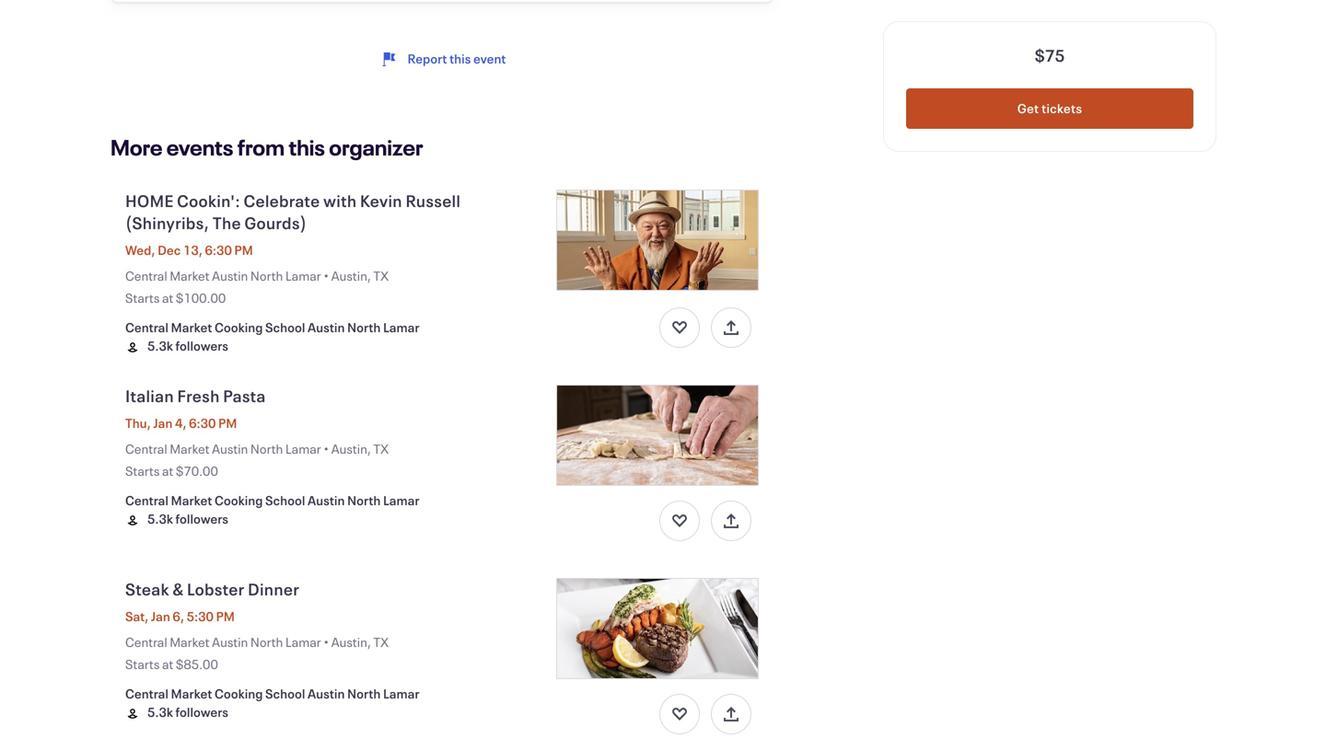 Task type: vqa. For each thing, say whether or not it's contained in the screenshot.
what
no



Task type: locate. For each thing, give the bounding box(es) containing it.
4 central from the top
[[125, 492, 169, 509]]

• for celebrate
[[323, 268, 329, 285]]

1 • from the top
[[323, 268, 329, 285]]

home cookin': celebrate with kevin russell (shinyribs, the gourds) wed, dec 13, 6:30 pm
[[125, 190, 461, 259]]

2 vertical spatial followers
[[176, 704, 228, 721]]

2 vertical spatial starts
[[125, 656, 160, 673]]

0 vertical spatial 5.3k followers
[[147, 338, 228, 355]]

cooking down central market austin north lamar • austin, tx starts at $70.00
[[215, 492, 263, 509]]

followers for pm
[[176, 704, 228, 721]]

austin, inside central market austin north lamar • austin, tx starts at $70.00
[[331, 441, 371, 458]]

1 vertical spatial austin,
[[331, 441, 371, 458]]

1 school from the top
[[265, 319, 305, 336]]

at inside central market austin north lamar • austin, tx starts at $85.00
[[162, 656, 173, 673]]

jan inside italian fresh pasta thu, jan 4, 6:30 pm
[[153, 415, 173, 432]]

austin,
[[331, 268, 371, 285], [331, 441, 371, 458], [331, 634, 371, 651]]

1 vertical spatial 6:30
[[189, 415, 216, 432]]

0 vertical spatial pm
[[234, 242, 253, 259]]

tx down steak & lobster dinner link
[[373, 634, 389, 651]]

0 vertical spatial jan
[[153, 415, 173, 432]]

&
[[173, 578, 184, 601]]

0 vertical spatial austin,
[[331, 268, 371, 285]]

0 vertical spatial at
[[162, 290, 173, 307]]

organizer
[[329, 133, 423, 162]]

lamar
[[285, 268, 321, 285], [383, 319, 420, 336], [285, 441, 321, 458], [383, 492, 420, 509], [285, 634, 321, 651], [383, 686, 420, 703]]

0 vertical spatial cooking
[[215, 319, 263, 336]]

1 central market cooking school austin north lamar from the top
[[125, 319, 420, 336]]

market up $100.00
[[170, 268, 210, 285]]

starts inside central market austin north lamar • austin, tx starts at $70.00
[[125, 463, 160, 480]]

cooking down central market austin north lamar • austin, tx starts at $85.00
[[215, 686, 263, 703]]

at inside central market austin north lamar • austin, tx starts at $70.00
[[162, 463, 173, 480]]

get
[[1018, 100, 1039, 117]]

0 vertical spatial followers
[[176, 338, 228, 355]]

5.3k for 6:30
[[147, 511, 173, 528]]

austin, inside central market austin north lamar • austin, tx starts at $100.00
[[331, 268, 371, 285]]

at left "$70.00"
[[162, 463, 173, 480]]

austin up "$70.00"
[[212, 441, 248, 458]]

3 at from the top
[[162, 656, 173, 673]]

1 followers from the top
[[176, 338, 228, 355]]

2 vertical spatial •
[[323, 634, 329, 651]]

central market cooking school austin north lamar down central market austin north lamar • austin, tx starts at $100.00
[[125, 319, 420, 336]]

2 central from the top
[[125, 319, 169, 336]]

jan inside steak & lobster dinner sat, jan 6, 5:30 pm
[[151, 608, 170, 625]]

starts for 6,
[[125, 656, 160, 673]]

austin, inside central market austin north lamar • austin, tx starts at $85.00
[[331, 634, 371, 651]]

market inside central market austin north lamar • austin, tx starts at $85.00
[[170, 634, 210, 651]]

tx for italian fresh pasta
[[373, 441, 389, 458]]

market inside central market austin north lamar • austin, tx starts at $70.00
[[170, 441, 210, 458]]

3 • from the top
[[323, 634, 329, 651]]

market up "$70.00"
[[170, 441, 210, 458]]

starts
[[125, 290, 160, 307], [125, 463, 160, 480], [125, 656, 160, 673]]

central market cooking school austin north lamar
[[125, 319, 420, 336], [125, 492, 420, 509], [125, 686, 420, 703]]

1 vertical spatial followers
[[176, 511, 228, 528]]

event
[[473, 50, 506, 67]]

pm right 5:30
[[216, 608, 235, 625]]

followers down $85.00
[[176, 704, 228, 721]]

market up $85.00
[[170, 634, 210, 651]]

1 vertical spatial this
[[289, 133, 325, 162]]

at for 6:30
[[162, 463, 173, 480]]

sat,
[[125, 608, 149, 625]]

1 tx from the top
[[373, 268, 389, 285]]

• inside central market austin north lamar • austin, tx starts at $70.00
[[323, 441, 329, 458]]

5.3k followers down $100.00
[[147, 338, 228, 355]]

2 at from the top
[[162, 463, 173, 480]]

tx down italian fresh pasta link
[[373, 441, 389, 458]]

1 vertical spatial central market cooking school austin north lamar
[[125, 492, 420, 509]]

this left event
[[450, 50, 471, 67]]

1 vertical spatial at
[[162, 463, 173, 480]]

tx inside central market austin north lamar • austin, tx starts at $70.00
[[373, 441, 389, 458]]

this right from
[[289, 133, 325, 162]]

5.3k
[[147, 338, 173, 355], [147, 511, 173, 528], [147, 704, 173, 721]]

central market cooking school austin north lamar down central market austin north lamar • austin, tx starts at $85.00
[[125, 686, 420, 703]]

followers
[[176, 338, 228, 355], [176, 511, 228, 528], [176, 704, 228, 721]]

austin, for home cookin': celebrate with kevin russell (shinyribs, the gourds)
[[331, 268, 371, 285]]

at for 6,
[[162, 656, 173, 673]]

austin up $100.00
[[212, 268, 248, 285]]

3 tx from the top
[[373, 634, 389, 651]]

steak & lobster dinner link
[[125, 578, 542, 601]]

with
[[323, 190, 357, 212]]

austin inside central market austin north lamar • austin, tx starts at $85.00
[[212, 634, 248, 651]]

school for gourds)
[[265, 319, 305, 336]]

more events from this organizer
[[111, 133, 423, 162]]

• for pasta
[[323, 441, 329, 458]]

report
[[408, 50, 447, 67]]

north
[[250, 268, 283, 285], [347, 319, 381, 336], [250, 441, 283, 458], [347, 492, 381, 509], [250, 634, 283, 651], [347, 686, 381, 703]]

2 vertical spatial pm
[[216, 608, 235, 625]]

• down home cookin': celebrate with kevin russell (shinyribs, the gourds) wed, dec 13, 6:30 pm
[[323, 268, 329, 285]]

6:30 right 4,
[[189, 415, 216, 432]]

at inside central market austin north lamar • austin, tx starts at $100.00
[[162, 290, 173, 307]]

pm down pasta
[[218, 415, 237, 432]]

tx inside central market austin north lamar • austin, tx starts at $100.00
[[373, 268, 389, 285]]

2 vertical spatial austin,
[[331, 634, 371, 651]]

cooking down central market austin north lamar • austin, tx starts at $100.00
[[215, 319, 263, 336]]

lamar inside central market austin north lamar • austin, tx starts at $100.00
[[285, 268, 321, 285]]

at left $100.00
[[162, 290, 173, 307]]

starts down sat,
[[125, 656, 160, 673]]

starts down thu,
[[125, 463, 160, 480]]

3 cooking from the top
[[215, 686, 263, 703]]

jan left 4,
[[153, 415, 173, 432]]

school for pm
[[265, 686, 305, 703]]

1 horizontal spatial this
[[450, 50, 471, 67]]

5.3k followers down "$70.00"
[[147, 511, 228, 528]]

austin, down steak & lobster dinner link
[[331, 634, 371, 651]]

austin up italian fresh pasta link
[[308, 319, 345, 336]]

6:30 inside italian fresh pasta thu, jan 4, 6:30 pm
[[189, 415, 216, 432]]

central market austin north lamar • austin, tx starts at $85.00
[[125, 634, 389, 673]]

1 central from the top
[[125, 268, 167, 285]]

2 5.3k from the top
[[147, 511, 173, 528]]

1 vertical spatial jan
[[151, 608, 170, 625]]

5.3k followers
[[147, 338, 228, 355], [147, 511, 228, 528], [147, 704, 228, 721]]

2 vertical spatial cooking
[[215, 686, 263, 703]]

1 austin, from the top
[[331, 268, 371, 285]]

pm down the the
[[234, 242, 253, 259]]

0 horizontal spatial this
[[289, 133, 325, 162]]

1 starts from the top
[[125, 290, 160, 307]]

0 vertical spatial this
[[450, 50, 471, 67]]

austin
[[212, 268, 248, 285], [308, 319, 345, 336], [212, 441, 248, 458], [308, 492, 345, 509], [212, 634, 248, 651], [308, 686, 345, 703]]

0 vertical spatial •
[[323, 268, 329, 285]]

tx
[[373, 268, 389, 285], [373, 441, 389, 458], [373, 634, 389, 651]]

get tickets
[[1018, 100, 1082, 117]]

school down central market austin north lamar • austin, tx starts at $85.00
[[265, 686, 305, 703]]

dinner
[[248, 578, 299, 601]]

italian
[[125, 385, 174, 407]]

2 • from the top
[[323, 441, 329, 458]]

6,
[[173, 608, 184, 625]]

2 cooking from the top
[[215, 492, 263, 509]]

starts inside central market austin north lamar • austin, tx starts at $85.00
[[125, 656, 160, 673]]

6:30 right 13, at left top
[[205, 242, 232, 259]]

2 vertical spatial tx
[[373, 634, 389, 651]]

jan left 6,
[[151, 608, 170, 625]]

pm
[[234, 242, 253, 259], [218, 415, 237, 432], [216, 608, 235, 625]]

followers down $100.00
[[176, 338, 228, 355]]

3 5.3k from the top
[[147, 704, 173, 721]]

2 austin, from the top
[[331, 441, 371, 458]]

• inside central market austin north lamar • austin, tx starts at $100.00
[[323, 268, 329, 285]]

austin, down home cookin': celebrate with kevin russell (shinyribs, the gourds) "link"
[[331, 268, 371, 285]]

3 followers from the top
[[176, 704, 228, 721]]

1 vertical spatial •
[[323, 441, 329, 458]]

2 tx from the top
[[373, 441, 389, 458]]

austin, for steak & lobster dinner
[[331, 634, 371, 651]]

5 central from the top
[[125, 634, 167, 651]]

at left $85.00
[[162, 656, 173, 673]]

market
[[170, 268, 210, 285], [171, 319, 212, 336], [170, 441, 210, 458], [171, 492, 212, 509], [170, 634, 210, 651], [171, 686, 212, 703]]

1 vertical spatial 5.3k
[[147, 511, 173, 528]]

market inside central market austin north lamar • austin, tx starts at $100.00
[[170, 268, 210, 285]]

3 central market cooking school austin north lamar from the top
[[125, 686, 420, 703]]

1 vertical spatial tx
[[373, 441, 389, 458]]

1 vertical spatial pm
[[218, 415, 237, 432]]

central market cooking school austin north lamar down central market austin north lamar • austin, tx starts at $70.00
[[125, 492, 420, 509]]

• down steak & lobster dinner link
[[323, 634, 329, 651]]

starts inside central market austin north lamar • austin, tx starts at $100.00
[[125, 290, 160, 307]]

1 cooking from the top
[[215, 319, 263, 336]]

school down central market austin north lamar • austin, tx starts at $70.00
[[265, 492, 305, 509]]

pm inside home cookin': celebrate with kevin russell (shinyribs, the gourds) wed, dec 13, 6:30 pm
[[234, 242, 253, 259]]

school down central market austin north lamar • austin, tx starts at $100.00
[[265, 319, 305, 336]]

0 vertical spatial tx
[[373, 268, 389, 285]]

austin, down italian fresh pasta link
[[331, 441, 371, 458]]

• inside central market austin north lamar • austin, tx starts at $85.00
[[323, 634, 329, 651]]

2 vertical spatial school
[[265, 686, 305, 703]]

3 starts from the top
[[125, 656, 160, 673]]

2 vertical spatial 5.3k
[[147, 704, 173, 721]]

jan
[[153, 415, 173, 432], [151, 608, 170, 625]]

kevin
[[360, 190, 402, 212]]

1 5.3k followers from the top
[[147, 338, 228, 355]]

north inside central market austin north lamar • austin, tx starts at $85.00
[[250, 634, 283, 651]]

0 vertical spatial school
[[265, 319, 305, 336]]

5.3k followers down $85.00
[[147, 704, 228, 721]]

tx for home cookin': celebrate with kevin russell (shinyribs, the gourds)
[[373, 268, 389, 285]]

starts down wed,
[[125, 290, 160, 307]]

central inside central market austin north lamar • austin, tx starts at $70.00
[[125, 441, 167, 458]]

2 starts from the top
[[125, 463, 160, 480]]

school
[[265, 319, 305, 336], [265, 492, 305, 509], [265, 686, 305, 703]]

central market cooking school austin north lamar for pm
[[125, 686, 420, 703]]

3 central from the top
[[125, 441, 167, 458]]

0 vertical spatial central market cooking school austin north lamar
[[125, 319, 420, 336]]

• down italian fresh pasta link
[[323, 441, 329, 458]]

1 vertical spatial 5.3k followers
[[147, 511, 228, 528]]

central inside central market austin north lamar • austin, tx starts at $100.00
[[125, 268, 167, 285]]

tx down kevin
[[373, 268, 389, 285]]

fresh
[[177, 385, 220, 407]]

1 vertical spatial school
[[265, 492, 305, 509]]

events
[[166, 133, 233, 162]]

1 vertical spatial starts
[[125, 463, 160, 480]]

6:30
[[205, 242, 232, 259], [189, 415, 216, 432]]

0 vertical spatial 6:30
[[205, 242, 232, 259]]

home cookin': celebrate with kevin russell (shinyribs, the gourds) link
[[125, 190, 542, 234]]

north inside central market austin north lamar • austin, tx starts at $100.00
[[250, 268, 283, 285]]

home
[[125, 190, 174, 212]]

market down $100.00
[[171, 319, 212, 336]]

2 vertical spatial central market cooking school austin north lamar
[[125, 686, 420, 703]]

3 5.3k followers from the top
[[147, 704, 228, 721]]

austin down 5:30
[[212, 634, 248, 651]]

0 vertical spatial 5.3k
[[147, 338, 173, 355]]

central
[[125, 268, 167, 285], [125, 319, 169, 336], [125, 441, 167, 458], [125, 492, 169, 509], [125, 634, 167, 651], [125, 686, 169, 703]]

1 at from the top
[[162, 290, 173, 307]]

this
[[450, 50, 471, 67], [289, 133, 325, 162]]

3 school from the top
[[265, 686, 305, 703]]

1 5.3k from the top
[[147, 338, 173, 355]]

market down "$70.00"
[[171, 492, 212, 509]]

austin, for italian fresh pasta
[[331, 441, 371, 458]]

0 vertical spatial starts
[[125, 290, 160, 307]]

2 vertical spatial 5.3k followers
[[147, 704, 228, 721]]

1 vertical spatial cooking
[[215, 492, 263, 509]]

cooking
[[215, 319, 263, 336], [215, 492, 263, 509], [215, 686, 263, 703]]

3 austin, from the top
[[331, 634, 371, 651]]

•
[[323, 268, 329, 285], [323, 441, 329, 458], [323, 634, 329, 651]]

tx inside central market austin north lamar • austin, tx starts at $85.00
[[373, 634, 389, 651]]

$75
[[1035, 44, 1065, 66]]

5.3k followers for gourds)
[[147, 338, 228, 355]]

2 5.3k followers from the top
[[147, 511, 228, 528]]

2 vertical spatial at
[[162, 656, 173, 673]]

13,
[[183, 242, 203, 259]]

at
[[162, 290, 173, 307], [162, 463, 173, 480], [162, 656, 173, 673]]

5.3k followers for pm
[[147, 704, 228, 721]]

followers down "$70.00"
[[176, 511, 228, 528]]



Task type: describe. For each thing, give the bounding box(es) containing it.
report this event
[[408, 50, 506, 67]]

gourds)
[[244, 212, 307, 234]]

central market cooking school austin north lamar for gourds)
[[125, 319, 420, 336]]

italian fresh pasta thu, jan 4, 6:30 pm
[[125, 385, 266, 432]]

more
[[111, 133, 163, 162]]

market down $85.00
[[171, 686, 212, 703]]

$85.00
[[176, 656, 218, 673]]

$70.00
[[176, 463, 218, 480]]

2 school from the top
[[265, 492, 305, 509]]

dec
[[158, 242, 181, 259]]

report this event button
[[349, 39, 536, 79]]

• for lobster
[[323, 634, 329, 651]]

starts for (shinyribs,
[[125, 290, 160, 307]]

lamar inside central market austin north lamar • austin, tx starts at $85.00
[[285, 634, 321, 651]]

(shinyribs,
[[125, 212, 209, 234]]

get tickets button
[[906, 88, 1194, 129]]

austin inside central market austin north lamar • austin, tx starts at $100.00
[[212, 268, 248, 285]]

2 followers from the top
[[176, 511, 228, 528]]

pm inside italian fresh pasta thu, jan 4, 6:30 pm
[[218, 415, 237, 432]]

followers for gourds)
[[176, 338, 228, 355]]

steak
[[125, 578, 169, 601]]

austin inside central market austin north lamar • austin, tx starts at $70.00
[[212, 441, 248, 458]]

at for (shinyribs,
[[162, 290, 173, 307]]

6 central from the top
[[125, 686, 169, 703]]

starts for 6:30
[[125, 463, 160, 480]]

4,
[[175, 415, 187, 432]]

5.3k for (shinyribs,
[[147, 338, 173, 355]]

russell
[[406, 190, 461, 212]]

lobster
[[187, 578, 245, 601]]

austin down central market austin north lamar • austin, tx starts at $70.00
[[308, 492, 345, 509]]

$100.00
[[176, 290, 226, 307]]

2 central market cooking school austin north lamar from the top
[[125, 492, 420, 509]]

north inside central market austin north lamar • austin, tx starts at $70.00
[[250, 441, 283, 458]]

celebrate
[[244, 190, 320, 212]]

pasta
[[223, 385, 266, 407]]

cookin':
[[177, 190, 240, 212]]

central market austin north lamar • austin, tx starts at $70.00
[[125, 441, 389, 480]]

5.3k for 6,
[[147, 704, 173, 721]]

wed,
[[125, 242, 155, 259]]

cooking for pm
[[215, 492, 263, 509]]

central market austin north lamar • austin, tx starts at $100.00
[[125, 268, 389, 307]]

tickets
[[1042, 100, 1082, 117]]

this inside button
[[450, 50, 471, 67]]

pm inside steak & lobster dinner sat, jan 6, 5:30 pm
[[216, 608, 235, 625]]

5:30
[[187, 608, 214, 625]]

6:30 inside home cookin': celebrate with kevin russell (shinyribs, the gourds) wed, dec 13, 6:30 pm
[[205, 242, 232, 259]]

steak & lobster dinner sat, jan 6, 5:30 pm
[[125, 578, 299, 625]]

italian fresh pasta link
[[125, 385, 542, 407]]

lamar inside central market austin north lamar • austin, tx starts at $70.00
[[285, 441, 321, 458]]

tx for steak & lobster dinner
[[373, 634, 389, 651]]

the
[[213, 212, 241, 234]]

cooking for the
[[215, 319, 263, 336]]

central inside central market austin north lamar • austin, tx starts at $85.00
[[125, 634, 167, 651]]

austin down central market austin north lamar • austin, tx starts at $85.00
[[308, 686, 345, 703]]

cooking for 5:30
[[215, 686, 263, 703]]

from
[[237, 133, 285, 162]]

thu,
[[125, 415, 151, 432]]



